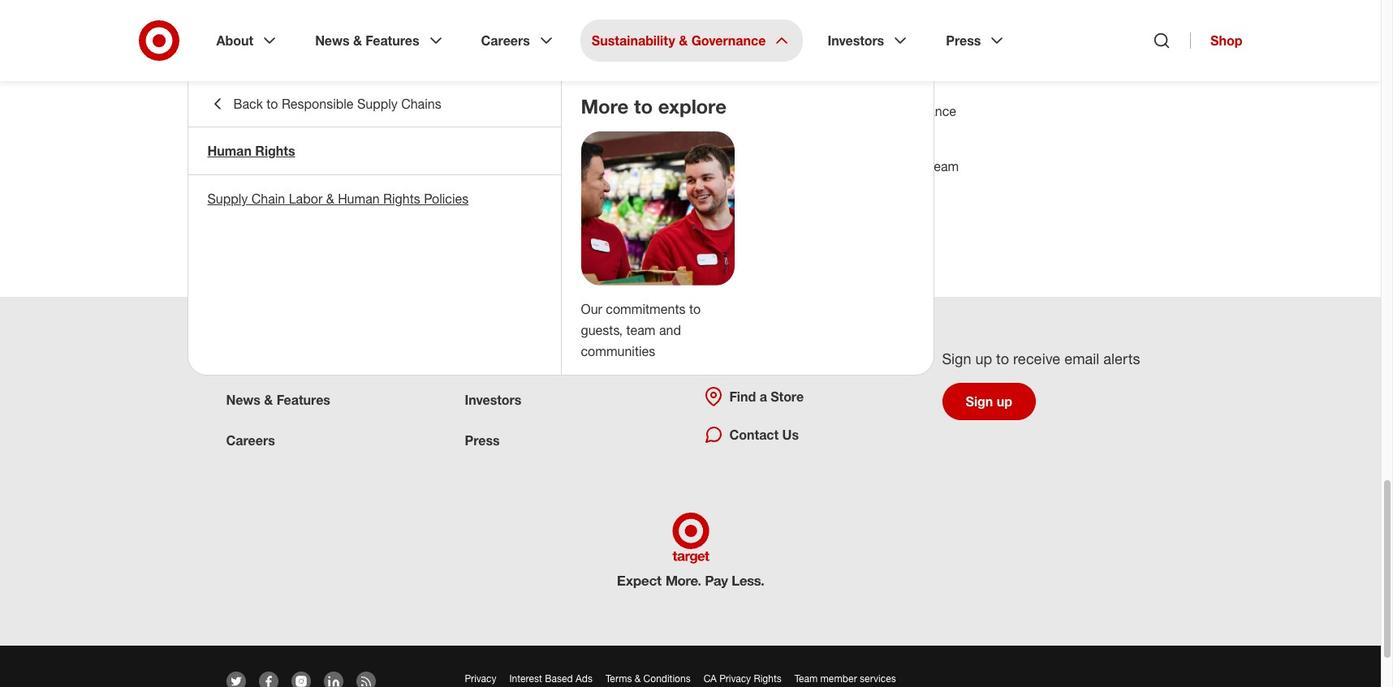 Task type: describe. For each thing, give the bounding box(es) containing it.
news inside "site navigation" element
[[315, 32, 350, 49]]

we believe target can only achieve change by carefully managing and measuring our performance against tangible goals and publicly reporting on our progress.
[[385, 103, 956, 140]]

two target team members smiling in the grocery department image
[[581, 132, 734, 286]]

progress.
[[687, 124, 741, 140]]

reporting up managing
[[669, 48, 813, 87]]

maintain
[[682, 158, 732, 175]]

0 horizontal spatial investors link
[[465, 392, 521, 408]]

careers for topmost the careers link
[[481, 32, 530, 49]]

for
[[507, 158, 523, 175]]

performance
[[881, 103, 956, 119]]

sustainability & governance for sustainability & governance 'link' within the "site navigation" element
[[592, 32, 766, 49]]

find a store link
[[703, 387, 804, 407]]

sign up link
[[942, 383, 1036, 420]]

accountable
[[432, 158, 503, 175]]

supply chain labor & human rights policies
[[207, 191, 469, 207]]

governance for sustainability & governance 'link' within the "site navigation" element
[[691, 32, 766, 49]]

0 vertical spatial careers link
[[470, 19, 567, 62]]

and left actions
[[576, 158, 598, 175]]

to left receive
[[996, 350, 1009, 368]]

team inside our commitments to guests, team and communities
[[626, 322, 656, 338]]

up for sign up to receive email alerts
[[975, 350, 992, 368]]

progress
[[611, 213, 666, 230]]

1 privacy from the left
[[465, 673, 496, 685]]

2 fill image from the left
[[262, 675, 275, 688]]

believe
[[407, 103, 448, 119]]

about link
[[205, 19, 291, 62]]

us
[[782, 427, 799, 443]]

supply inside back to responsible supply chains button
[[357, 96, 398, 112]]

ads
[[576, 673, 593, 685]]

transparency and reporting
[[385, 48, 813, 87]]

learn
[[385, 213, 421, 230]]

our commitments to guests, team and communities link
[[581, 301, 701, 360]]

anonymous reporting options.
[[437, 15, 612, 32]]

email
[[1064, 350, 1099, 368]]

member
[[820, 673, 857, 685]]

impacts
[[526, 158, 572, 175]]

communities
[[581, 343, 655, 360]]

explore
[[658, 94, 727, 119]]

more
[[424, 213, 456, 230]]

and left progress at the top
[[584, 213, 607, 230]]

guests, inside our commitments to guests, team and communities
[[581, 322, 623, 338]]

more to explore
[[581, 94, 727, 119]]

features inside "site navigation" element
[[366, 32, 419, 49]]

to inside our commitments to guests, team and communities
[[689, 301, 701, 317]]

back to responsible supply chains
[[233, 96, 441, 112]]

our commitments to guests, team and communities
[[581, 301, 701, 360]]

1 vertical spatial press link
[[465, 433, 500, 449]]

ca privacy rights
[[704, 673, 782, 685]]

supply chain labor & human rights policies link
[[188, 175, 561, 222]]

governance for sustainability & governance 'link' to the bottom
[[564, 351, 639, 368]]

we
[[385, 103, 404, 119]]

trust
[[757, 158, 784, 175]]

learn more about our reporting and progress link
[[385, 213, 686, 230]]

ca
[[704, 673, 717, 685]]

ca privacy rights link
[[704, 673, 782, 685]]

find a store
[[729, 389, 804, 405]]

publicly
[[541, 124, 586, 140]]

terms
[[606, 673, 632, 685]]

sign up to receive email alerts
[[942, 350, 1140, 368]]

and down only
[[516, 124, 538, 140]]

team member services
[[795, 673, 896, 685]]

can
[[491, 103, 512, 119]]

human rights link
[[188, 127, 561, 175]]

0 vertical spatial press link
[[935, 19, 1018, 62]]

anonymous
[[437, 15, 505, 32]]

team
[[795, 673, 818, 685]]

shareholders,
[[447, 179, 525, 196]]

learn more about our reporting and progress
[[385, 213, 666, 230]]

news & features link inside "site navigation" element
[[304, 19, 457, 62]]

suppliers,
[[825, 158, 881, 175]]

2 privacy from the left
[[719, 673, 751, 685]]

1 horizontal spatial rights
[[383, 191, 420, 207]]

sign for sign up to receive email alerts
[[942, 350, 971, 368]]

policies
[[424, 191, 469, 207]]

investors for the rightmost investors link
[[828, 32, 884, 49]]

communities.
[[607, 179, 685, 196]]

and up more to explore
[[602, 48, 660, 87]]

1 vertical spatial human
[[338, 191, 380, 207]]

conditions
[[643, 673, 691, 685]]

interest
[[509, 673, 542, 685]]

1 vertical spatial sustainability & governance link
[[465, 351, 639, 368]]

find
[[729, 389, 756, 405]]

our inside staying accountable for impacts and actions helps maintain the trust of our suppliers, guests, team members, shareholders, partners and communities.
[[802, 158, 821, 175]]

sign up
[[966, 394, 1012, 410]]

measuring
[[794, 103, 855, 119]]

a
[[760, 389, 767, 405]]

sign for sign up
[[966, 394, 993, 410]]

& inside 'link'
[[679, 32, 688, 49]]

responsible
[[282, 96, 354, 112]]

labor
[[289, 191, 323, 207]]

our
[[581, 301, 602, 317]]

reporting left options.
[[508, 15, 562, 32]]

goals
[[481, 124, 512, 140]]

investors for the left investors link
[[465, 392, 521, 408]]

only
[[516, 103, 540, 119]]

and down actions
[[582, 179, 604, 196]]

news & features inside "site navigation" element
[[315, 32, 419, 49]]

back to responsible supply chains button
[[188, 81, 561, 127]]

about
[[460, 213, 495, 230]]

guests, inside staying accountable for impacts and actions helps maintain the trust of our suppliers, guests, team members, shareholders, partners and communities.
[[884, 158, 926, 175]]

alerts
[[1103, 350, 1140, 368]]



Task type: locate. For each thing, give the bounding box(es) containing it.
our
[[859, 103, 878, 119], [665, 124, 684, 140], [802, 158, 821, 175], [499, 213, 520, 230]]

human rights
[[207, 143, 295, 159]]

1 vertical spatial supply
[[207, 191, 248, 207]]

0 horizontal spatial news
[[226, 392, 260, 408]]

sustainability for sustainability & governance 'link' to the bottom
[[465, 351, 548, 368]]

0 horizontal spatial human
[[207, 143, 252, 159]]

1 vertical spatial sustainability
[[465, 351, 548, 368]]

team inside staying accountable for impacts and actions helps maintain the trust of our suppliers, guests, team members, shareholders, partners and communities.
[[930, 158, 959, 175]]

team down performance at the top
[[930, 158, 959, 175]]

sustainability & governance down our
[[465, 351, 639, 368]]

0 vertical spatial governance
[[691, 32, 766, 49]]

members,
[[385, 179, 444, 196]]

1 vertical spatial careers
[[226, 433, 275, 449]]

privacy
[[465, 673, 496, 685], [719, 673, 751, 685]]

1 horizontal spatial careers
[[481, 32, 530, 49]]

against
[[385, 124, 427, 140]]

investors inside "site navigation" element
[[828, 32, 884, 49]]

up
[[975, 350, 992, 368], [997, 394, 1012, 410]]

press link
[[935, 19, 1018, 62], [465, 433, 500, 449]]

sustainability & governance link up explore
[[580, 19, 803, 62]]

1 horizontal spatial investors
[[828, 32, 884, 49]]

press for topmost press link
[[946, 32, 981, 49]]

human down back
[[207, 143, 252, 159]]

options.
[[565, 15, 612, 32]]

rights left team
[[754, 673, 782, 685]]

0 horizontal spatial guests,
[[581, 322, 623, 338]]

guests, right suppliers,
[[884, 158, 926, 175]]

up for sign up
[[997, 394, 1012, 410]]

reporting down change
[[590, 124, 643, 140]]

sign down sign up to receive email alerts
[[966, 394, 993, 410]]

privacy left interest
[[465, 673, 496, 685]]

0 horizontal spatial rights
[[255, 143, 295, 159]]

2 horizontal spatial fill image
[[327, 675, 340, 688]]

our right measuring
[[859, 103, 878, 119]]

1 horizontal spatial guests,
[[884, 158, 926, 175]]

0 vertical spatial up
[[975, 350, 992, 368]]

target
[[452, 103, 487, 119]]

0 vertical spatial news
[[315, 32, 350, 49]]

1 vertical spatial press
[[465, 433, 500, 449]]

back
[[233, 96, 263, 112]]

1 vertical spatial investors
[[465, 392, 521, 408]]

0 horizontal spatial careers
[[226, 433, 275, 449]]

1 horizontal spatial privacy
[[719, 673, 751, 685]]

partners
[[529, 179, 578, 196]]

guests, down our
[[581, 322, 623, 338]]

interest based ads
[[509, 673, 593, 685]]

achieve
[[543, 103, 588, 119]]

governance up managing
[[691, 32, 766, 49]]

tangible
[[431, 124, 477, 140]]

1 vertical spatial up
[[997, 394, 1012, 410]]

human down human rights link
[[338, 191, 380, 207]]

0 vertical spatial sustainability & governance link
[[580, 19, 803, 62]]

to right commitments
[[689, 301, 701, 317]]

contact
[[729, 427, 779, 443]]

0 vertical spatial investors link
[[816, 19, 922, 62]]

transparency
[[385, 48, 593, 87]]

contact us
[[729, 427, 799, 443]]

1 fill image from the left
[[229, 675, 242, 688]]

supply up against at top left
[[357, 96, 398, 112]]

store
[[771, 389, 804, 405]]

2 vertical spatial rights
[[754, 673, 782, 685]]

shop link
[[1190, 32, 1242, 49]]

sustainability & governance for sustainability & governance 'link' to the bottom
[[465, 351, 639, 368]]

supply left chain
[[207, 191, 248, 207]]

&
[[353, 32, 362, 49], [679, 32, 688, 49], [326, 191, 334, 207], [552, 351, 561, 368], [264, 392, 273, 408], [635, 673, 641, 685]]

to
[[634, 94, 653, 119], [267, 96, 278, 112], [689, 301, 701, 317], [996, 350, 1009, 368]]

contact us link
[[703, 425, 799, 445]]

to up on
[[634, 94, 653, 119]]

news & features
[[315, 32, 419, 49], [226, 392, 330, 408]]

0 vertical spatial news & features link
[[304, 19, 457, 62]]

fill image
[[294, 675, 307, 688]]

change
[[591, 103, 634, 119]]

of
[[787, 158, 798, 175]]

chains
[[401, 96, 441, 112]]

0 vertical spatial sustainability
[[592, 32, 675, 49]]

0 vertical spatial investors
[[828, 32, 884, 49]]

team member services link
[[795, 673, 896, 685]]

0 horizontal spatial supply
[[207, 191, 248, 207]]

reporting inside we believe target can only achieve change by carefully managing and measuring our performance against tangible goals and publicly reporting on our progress.
[[590, 124, 643, 140]]

on
[[646, 124, 661, 140]]

0 vertical spatial team
[[930, 158, 959, 175]]

0 vertical spatial sign
[[942, 350, 971, 368]]

sustainability & governance link
[[580, 19, 803, 62], [465, 351, 639, 368]]

our right "of"
[[802, 158, 821, 175]]

terms & conditions link
[[606, 673, 691, 685]]

0 horizontal spatial investors
[[465, 392, 521, 408]]

0 vertical spatial news & features
[[315, 32, 419, 49]]

commitments
[[606, 301, 686, 317]]

1 vertical spatial team
[[626, 322, 656, 338]]

1 horizontal spatial supply
[[357, 96, 398, 112]]

1 vertical spatial rights
[[383, 191, 420, 207]]

1 horizontal spatial features
[[366, 32, 419, 49]]

our right about
[[499, 213, 520, 230]]

0 horizontal spatial features
[[277, 392, 330, 408]]

0 horizontal spatial privacy
[[465, 673, 496, 685]]

1 vertical spatial news & features link
[[226, 392, 330, 408]]

sustainability & governance link down our
[[465, 351, 639, 368]]

0 vertical spatial careers
[[481, 32, 530, 49]]

0 horizontal spatial careers link
[[226, 433, 275, 449]]

reporting down partners
[[523, 213, 581, 230]]

to inside button
[[267, 96, 278, 112]]

1 vertical spatial news & features
[[226, 392, 330, 408]]

target. expect more. pay less. image
[[617, 513, 764, 589]]

1 horizontal spatial careers link
[[470, 19, 567, 62]]

1 vertical spatial governance
[[564, 351, 639, 368]]

sustainability for sustainability & governance 'link' within the "site navigation" element
[[592, 32, 675, 49]]

0 vertical spatial features
[[366, 32, 419, 49]]

up down sign up to receive email alerts
[[997, 394, 1012, 410]]

site navigation element
[[0, 0, 1393, 688]]

careers
[[481, 32, 530, 49], [226, 433, 275, 449]]

sustainability inside sustainability & governance 'link'
[[592, 32, 675, 49]]

0 horizontal spatial team
[[626, 322, 656, 338]]

0 horizontal spatial governance
[[564, 351, 639, 368]]

1 horizontal spatial team
[[930, 158, 959, 175]]

supply
[[357, 96, 398, 112], [207, 191, 248, 207]]

sign
[[942, 350, 971, 368], [966, 394, 993, 410]]

rights up learn
[[383, 191, 420, 207]]

1 horizontal spatial press link
[[935, 19, 1018, 62]]

0 horizontal spatial up
[[975, 350, 992, 368]]

sign up sign up link
[[942, 350, 971, 368]]

1 horizontal spatial governance
[[691, 32, 766, 49]]

1 vertical spatial news
[[226, 392, 260, 408]]

terms & conditions
[[606, 673, 691, 685]]

interest based ads link
[[509, 673, 593, 685]]

governance down our
[[564, 351, 639, 368]]

privacy right ca
[[719, 673, 751, 685]]

1 vertical spatial investors link
[[465, 392, 521, 408]]

chain
[[251, 191, 285, 207]]

privacy link
[[465, 673, 496, 685]]

and right managing
[[769, 103, 791, 119]]

news & features link
[[304, 19, 457, 62], [226, 392, 330, 408]]

and inside our commitments to guests, team and communities
[[659, 322, 681, 338]]

up inside sign up link
[[997, 394, 1012, 410]]

0 vertical spatial rights
[[255, 143, 295, 159]]

up up sign up link
[[975, 350, 992, 368]]

based
[[545, 673, 573, 685]]

1 horizontal spatial fill image
[[262, 675, 275, 688]]

1 horizontal spatial up
[[997, 394, 1012, 410]]

staying
[[385, 158, 428, 175]]

0 vertical spatial supply
[[357, 96, 398, 112]]

team
[[930, 158, 959, 175], [626, 322, 656, 338]]

receive
[[1013, 350, 1060, 368]]

to right back
[[267, 96, 278, 112]]

1 horizontal spatial sustainability
[[592, 32, 675, 49]]

sustainability & governance link inside "site navigation" element
[[580, 19, 803, 62]]

rights
[[255, 143, 295, 159], [383, 191, 420, 207], [754, 673, 782, 685]]

carefully
[[656, 103, 704, 119]]

features
[[366, 32, 419, 49], [277, 392, 330, 408]]

careers link
[[470, 19, 567, 62], [226, 433, 275, 449]]

sustainability
[[592, 32, 675, 49], [465, 351, 548, 368]]

0 vertical spatial press
[[946, 32, 981, 49]]

and down commitments
[[659, 322, 681, 338]]

1 vertical spatial sign
[[966, 394, 993, 410]]

governance inside 'link'
[[691, 32, 766, 49]]

0 vertical spatial guests,
[[884, 158, 926, 175]]

press inside "site navigation" element
[[946, 32, 981, 49]]

sustainability & governance inside 'link'
[[592, 32, 766, 49]]

guests,
[[884, 158, 926, 175], [581, 322, 623, 338]]

the
[[735, 158, 754, 175]]

helps
[[647, 158, 679, 175]]

more
[[581, 94, 629, 119]]

press for bottom press link
[[465, 433, 500, 449]]

0 horizontal spatial fill image
[[229, 675, 242, 688]]

0 horizontal spatial sustainability
[[465, 351, 548, 368]]

0 vertical spatial sustainability & governance
[[592, 32, 766, 49]]

press
[[946, 32, 981, 49], [465, 433, 500, 449]]

staying accountable for impacts and actions helps maintain the trust of our suppliers, guests, team members, shareholders, partners and communities.
[[385, 158, 959, 196]]

rights up chain
[[255, 143, 295, 159]]

careers inside the careers link
[[481, 32, 530, 49]]

1 vertical spatial sustainability & governance
[[465, 351, 639, 368]]

and
[[602, 48, 660, 87], [769, 103, 791, 119], [516, 124, 538, 140], [576, 158, 598, 175], [582, 179, 604, 196], [584, 213, 607, 230], [659, 322, 681, 338]]

our right on
[[665, 124, 684, 140]]

1 vertical spatial features
[[277, 392, 330, 408]]

investors link
[[816, 19, 922, 62], [465, 392, 521, 408]]

reporting
[[508, 15, 562, 32], [669, 48, 813, 87], [590, 124, 643, 140], [523, 213, 581, 230]]

investors
[[828, 32, 884, 49], [465, 392, 521, 408]]

fill image
[[229, 675, 242, 688], [262, 675, 275, 688], [327, 675, 340, 688]]

actions
[[601, 158, 644, 175]]

careers for the leftmost the careers link
[[226, 433, 275, 449]]

0 horizontal spatial press link
[[465, 433, 500, 449]]

services
[[860, 673, 896, 685]]

team down commitments
[[626, 322, 656, 338]]

0 horizontal spatial press
[[465, 433, 500, 449]]

0 vertical spatial human
[[207, 143, 252, 159]]

shop
[[1210, 32, 1242, 49]]

by
[[638, 103, 652, 119]]

1 horizontal spatial news
[[315, 32, 350, 49]]

1 horizontal spatial human
[[338, 191, 380, 207]]

1 vertical spatial careers link
[[226, 433, 275, 449]]

1 vertical spatial guests,
[[581, 322, 623, 338]]

1 horizontal spatial press
[[946, 32, 981, 49]]

supply inside supply chain labor & human rights policies link
[[207, 191, 248, 207]]

managing
[[708, 103, 765, 119]]

sustainability & governance up explore
[[592, 32, 766, 49]]

1 horizontal spatial investors link
[[816, 19, 922, 62]]

3 fill image from the left
[[327, 675, 340, 688]]

2 horizontal spatial rights
[[754, 673, 782, 685]]

sustainability & governance
[[592, 32, 766, 49], [465, 351, 639, 368]]



Task type: vqa. For each thing, say whether or not it's contained in the screenshot.
the rightmost 2023
no



